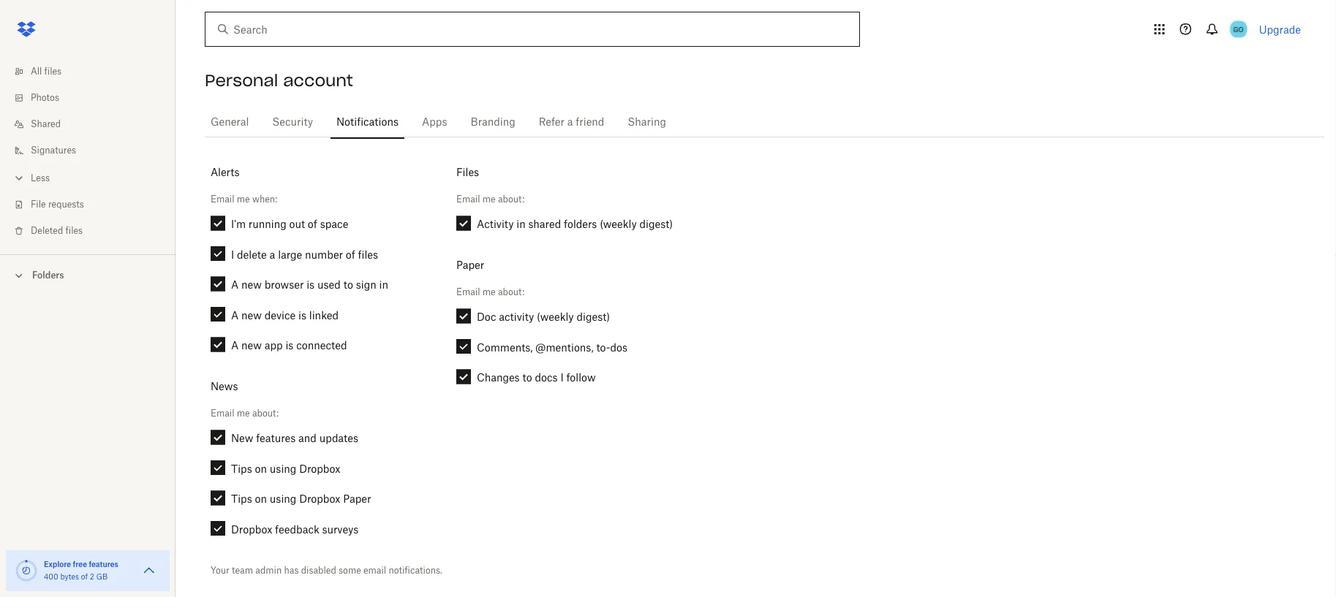 Task type: locate. For each thing, give the bounding box(es) containing it.
bytes
[[60, 574, 79, 582]]

number
[[305, 248, 343, 261]]

follow
[[567, 372, 596, 384]]

2 vertical spatial about
[[252, 408, 277, 419]]

1 vertical spatial tips
[[231, 493, 252, 506]]

2 horizontal spatial of
[[346, 248, 355, 261]]

account
[[283, 70, 353, 91]]

new for browser
[[242, 279, 262, 291]]

activity
[[499, 311, 534, 324]]

i inside alerts group
[[231, 248, 234, 261]]

2 tips from the top
[[231, 493, 252, 506]]

to left sign
[[344, 279, 353, 291]]

comments, @mentions, to-dos
[[477, 341, 628, 354]]

some
[[339, 566, 361, 577]]

is for used
[[307, 279, 315, 291]]

less image
[[12, 171, 26, 185]]

1 vertical spatial paper
[[343, 493, 371, 506]]

email for news
[[211, 408, 234, 419]]

on
[[255, 463, 267, 475], [255, 493, 267, 506]]

features up gb
[[89, 560, 118, 569]]

explore
[[44, 560, 71, 569]]

: up "activity"
[[522, 286, 525, 297]]

in
[[517, 218, 526, 231], [379, 279, 388, 291]]

1 vertical spatial email me about :
[[457, 286, 525, 297]]

a inside group
[[270, 248, 275, 261]]

1 horizontal spatial features
[[256, 433, 296, 445]]

email me about : up doc
[[457, 286, 525, 297]]

tips for tips on using dropbox
[[231, 463, 252, 475]]

tips
[[231, 463, 252, 475], [231, 493, 252, 506]]

0 vertical spatial on
[[255, 463, 267, 475]]

1 tips from the top
[[231, 463, 252, 475]]

2 vertical spatial is
[[286, 340, 294, 352]]

less
[[31, 174, 50, 183]]

using
[[270, 463, 297, 475], [270, 493, 297, 506]]

list
[[0, 50, 176, 255]]

email down files
[[457, 193, 480, 204]]

: for news
[[277, 408, 279, 419]]

of
[[308, 218, 317, 231], [346, 248, 355, 261], [81, 574, 88, 582]]

files for deleted files
[[66, 227, 83, 236]]

: up 'new features and updates'
[[277, 408, 279, 419]]

requests
[[48, 200, 84, 209]]

0 horizontal spatial i
[[231, 248, 234, 261]]

files up sign
[[358, 248, 378, 261]]

1 vertical spatial a
[[231, 309, 239, 322]]

tips for tips on using dropbox paper
[[231, 493, 252, 506]]

2 vertical spatial dropbox
[[231, 524, 272, 536]]

1 vertical spatial (weekly
[[537, 311, 574, 324]]

2 vertical spatial email me about :
[[211, 408, 279, 419]]

i'm running out of space
[[231, 218, 349, 231]]

tips on using dropbox paper
[[231, 493, 371, 506]]

paper
[[457, 259, 484, 271], [343, 493, 371, 506]]

about
[[498, 193, 522, 204], [498, 286, 522, 297], [252, 408, 277, 419]]

1 vertical spatial features
[[89, 560, 118, 569]]

go
[[1234, 25, 1244, 34]]

file requests link
[[12, 192, 176, 218]]

dropbox feedback surveys
[[231, 524, 359, 536]]

dropbox down the and at bottom left
[[299, 463, 341, 475]]

files inside all files link
[[44, 67, 62, 76]]

1 vertical spatial i
[[561, 372, 564, 384]]

0 vertical spatial to
[[344, 279, 353, 291]]

0 vertical spatial email me about :
[[457, 193, 525, 204]]

1 vertical spatial is
[[299, 309, 307, 322]]

to left docs
[[523, 372, 532, 384]]

me left when
[[237, 193, 250, 204]]

new left device
[[242, 309, 262, 322]]

on down tips on using dropbox
[[255, 493, 267, 506]]

(weekly up comments, @mentions, to-dos
[[537, 311, 574, 324]]

0 horizontal spatial (weekly
[[537, 311, 574, 324]]

1 horizontal spatial i
[[561, 372, 564, 384]]

me for files
[[483, 193, 496, 204]]

is right app
[[286, 340, 294, 352]]

email
[[211, 193, 234, 204], [457, 193, 480, 204], [457, 286, 480, 297], [211, 408, 234, 419]]

branding tab
[[465, 105, 521, 140]]

0 vertical spatial is
[[307, 279, 315, 291]]

digest)
[[640, 218, 673, 231], [577, 311, 610, 324]]

1 vertical spatial about
[[498, 286, 522, 297]]

0 horizontal spatial to
[[344, 279, 353, 291]]

me up doc
[[483, 286, 496, 297]]

me
[[237, 193, 250, 204], [483, 193, 496, 204], [483, 286, 496, 297], [237, 408, 250, 419]]

a down delete
[[231, 279, 239, 291]]

1 horizontal spatial (weekly
[[600, 218, 637, 231]]

is left used
[[307, 279, 315, 291]]

0 vertical spatial (weekly
[[600, 218, 637, 231]]

2 vertical spatial of
[[81, 574, 88, 582]]

0 horizontal spatial of
[[81, 574, 88, 582]]

(weekly
[[600, 218, 637, 231], [537, 311, 574, 324]]

about up "new"
[[252, 408, 277, 419]]

1 vertical spatial to
[[523, 372, 532, 384]]

tips down "new"
[[231, 463, 252, 475]]

of left the 2
[[81, 574, 88, 582]]

1 vertical spatial dropbox
[[299, 493, 341, 506]]

new left app
[[242, 340, 262, 352]]

1 vertical spatial digest)
[[577, 311, 610, 324]]

0 vertical spatial digest)
[[640, 218, 673, 231]]

files right all
[[44, 67, 62, 76]]

features left the and at bottom left
[[256, 433, 296, 445]]

new
[[242, 279, 262, 291], [242, 309, 262, 322], [242, 340, 262, 352]]

(weekly right folders
[[600, 218, 637, 231]]

email me about : for files
[[457, 193, 525, 204]]

is left the linked on the left bottom of the page
[[299, 309, 307, 322]]

1 horizontal spatial digest)
[[640, 218, 673, 231]]

on down 'new features and updates'
[[255, 463, 267, 475]]

shared
[[529, 218, 561, 231]]

a new device is linked
[[231, 309, 339, 322]]

email down news
[[211, 408, 234, 419]]

0 horizontal spatial paper
[[343, 493, 371, 506]]

0 vertical spatial i
[[231, 248, 234, 261]]

a
[[231, 279, 239, 291], [231, 309, 239, 322], [231, 340, 239, 352]]

a left app
[[231, 340, 239, 352]]

1 vertical spatial new
[[242, 309, 262, 322]]

email me about : up "new"
[[211, 408, 279, 419]]

email down alerts
[[211, 193, 234, 204]]

Search text field
[[233, 21, 830, 37]]

1 horizontal spatial to
[[523, 372, 532, 384]]

team
[[232, 566, 253, 577]]

0 vertical spatial a
[[568, 117, 573, 127]]

features
[[256, 433, 296, 445], [89, 560, 118, 569]]

tips down tips on using dropbox
[[231, 493, 252, 506]]

email up doc
[[457, 286, 480, 297]]

email me about : up activity
[[457, 193, 525, 204]]

a right 'refer'
[[568, 117, 573, 127]]

doc activity (weekly digest)
[[477, 311, 610, 324]]

of right number
[[346, 248, 355, 261]]

3 new from the top
[[242, 340, 262, 352]]

1 vertical spatial using
[[270, 493, 297, 506]]

1 vertical spatial on
[[255, 493, 267, 506]]

1 on from the top
[[255, 463, 267, 475]]

tips on using dropbox
[[231, 463, 341, 475]]

1 horizontal spatial files
[[66, 227, 83, 236]]

news group
[[205, 431, 439, 552]]

paper up surveys
[[343, 493, 371, 506]]

comments,
[[477, 341, 533, 354]]

me for news
[[237, 408, 250, 419]]

using for tips on using dropbox
[[270, 463, 297, 475]]

features inside the explore free features 400 bytes of 2 gb
[[89, 560, 118, 569]]

0 vertical spatial files
[[44, 67, 62, 76]]

file
[[31, 200, 46, 209]]

dropbox for tips on using dropbox
[[299, 463, 341, 475]]

email for paper
[[457, 286, 480, 297]]

0 vertical spatial paper
[[457, 259, 484, 271]]

1 new from the top
[[242, 279, 262, 291]]

1 using from the top
[[270, 463, 297, 475]]

about for paper
[[498, 286, 522, 297]]

0 horizontal spatial in
[[379, 279, 388, 291]]

1 a from the top
[[231, 279, 239, 291]]

2 vertical spatial files
[[358, 248, 378, 261]]

personal
[[205, 70, 278, 91]]

1 vertical spatial in
[[379, 279, 388, 291]]

me up "new"
[[237, 408, 250, 419]]

files inside deleted files link
[[66, 227, 83, 236]]

tab list containing general
[[205, 102, 1325, 140]]

0 vertical spatial tips
[[231, 463, 252, 475]]

personal account
[[205, 70, 353, 91]]

0 vertical spatial about
[[498, 193, 522, 204]]

0 vertical spatial a
[[231, 279, 239, 291]]

0 horizontal spatial features
[[89, 560, 118, 569]]

using down tips on using dropbox
[[270, 493, 297, 506]]

1 horizontal spatial in
[[517, 218, 526, 231]]

2 on from the top
[[255, 493, 267, 506]]

0 horizontal spatial digest)
[[577, 311, 610, 324]]

in right sign
[[379, 279, 388, 291]]

: up activity in shared folders (weekly digest)
[[522, 193, 525, 204]]

a left device
[[231, 309, 239, 322]]

3 a from the top
[[231, 340, 239, 352]]

about for news
[[252, 408, 277, 419]]

0 horizontal spatial a
[[270, 248, 275, 261]]

me for alerts
[[237, 193, 250, 204]]

dropbox up surveys
[[299, 493, 341, 506]]

to inside paper group
[[523, 372, 532, 384]]

paper down activity
[[457, 259, 484, 271]]

about up activity
[[498, 193, 522, 204]]

2 horizontal spatial files
[[358, 248, 378, 261]]

i inside paper group
[[561, 372, 564, 384]]

1 horizontal spatial paper
[[457, 259, 484, 271]]

0 vertical spatial using
[[270, 463, 297, 475]]

: up running
[[275, 193, 277, 204]]

is
[[307, 279, 315, 291], [299, 309, 307, 322], [286, 340, 294, 352]]

2 vertical spatial new
[[242, 340, 262, 352]]

new down delete
[[242, 279, 262, 291]]

using down 'new features and updates'
[[270, 463, 297, 475]]

all
[[31, 67, 42, 76]]

(weekly inside paper group
[[537, 311, 574, 324]]

i left delete
[[231, 248, 234, 261]]

i
[[231, 248, 234, 261], [561, 372, 564, 384]]

email me about :
[[457, 193, 525, 204], [457, 286, 525, 297], [211, 408, 279, 419]]

a left large
[[270, 248, 275, 261]]

dropbox up team
[[231, 524, 272, 536]]

i right docs
[[561, 372, 564, 384]]

go button
[[1227, 18, 1251, 41]]

to
[[344, 279, 353, 291], [523, 372, 532, 384]]

about up "activity"
[[498, 286, 522, 297]]

new
[[231, 433, 253, 445]]

of inside the explore free features 400 bytes of 2 gb
[[81, 574, 88, 582]]

0 vertical spatial features
[[256, 433, 296, 445]]

0 vertical spatial in
[[517, 218, 526, 231]]

2 vertical spatial a
[[231, 340, 239, 352]]

app
[[265, 340, 283, 352]]

dropbox for tips on using dropbox paper
[[299, 493, 341, 506]]

0 horizontal spatial files
[[44, 67, 62, 76]]

delete
[[237, 248, 267, 261]]

tab list
[[205, 102, 1325, 140]]

quota usage element
[[15, 560, 38, 583]]

device
[[265, 309, 296, 322]]

files right deleted
[[66, 227, 83, 236]]

email me about : for news
[[211, 408, 279, 419]]

0 vertical spatial new
[[242, 279, 262, 291]]

new for app
[[242, 340, 262, 352]]

general
[[211, 117, 249, 127]]

1 vertical spatial files
[[66, 227, 83, 236]]

2 using from the top
[[270, 493, 297, 506]]

0 vertical spatial of
[[308, 218, 317, 231]]

0 vertical spatial dropbox
[[299, 463, 341, 475]]

is for connected
[[286, 340, 294, 352]]

1 vertical spatial of
[[346, 248, 355, 261]]

1 vertical spatial a
[[270, 248, 275, 261]]

news
[[211, 380, 238, 393]]

2 new from the top
[[242, 309, 262, 322]]

branding
[[471, 117, 516, 127]]

in left shared at the top left of page
[[517, 218, 526, 231]]

of right out at the left of page
[[308, 218, 317, 231]]

1 horizontal spatial of
[[308, 218, 317, 231]]

2 a from the top
[[231, 309, 239, 322]]

me up activity
[[483, 193, 496, 204]]

1 horizontal spatial a
[[568, 117, 573, 127]]



Task type: describe. For each thing, give the bounding box(es) containing it.
upgrade
[[1260, 23, 1302, 35]]

notifications
[[337, 117, 399, 127]]

a inside tab
[[568, 117, 573, 127]]

refer a friend
[[539, 117, 605, 127]]

free
[[73, 560, 87, 569]]

new features and updates
[[231, 433, 359, 445]]

using for tips on using dropbox paper
[[270, 493, 297, 506]]

dos
[[611, 341, 628, 354]]

space
[[320, 218, 349, 231]]

friend
[[576, 117, 605, 127]]

folders
[[564, 218, 597, 231]]

in inside alerts group
[[379, 279, 388, 291]]

large
[[278, 248, 302, 261]]

all files link
[[12, 59, 176, 85]]

digest) inside paper group
[[577, 311, 610, 324]]

email me when :
[[211, 193, 277, 204]]

a new browser is used to sign in
[[231, 279, 388, 291]]

a new app is connected
[[231, 340, 347, 352]]

notifications tab
[[331, 105, 405, 140]]

to inside alerts group
[[344, 279, 353, 291]]

linked
[[309, 309, 339, 322]]

files
[[457, 166, 479, 178]]

alerts group
[[205, 216, 439, 368]]

about for files
[[498, 193, 522, 204]]

security
[[272, 117, 313, 127]]

i'm
[[231, 218, 246, 231]]

upgrade link
[[1260, 23, 1302, 35]]

shared
[[31, 120, 61, 129]]

file requests
[[31, 200, 84, 209]]

paper inside news group
[[343, 493, 371, 506]]

your
[[211, 566, 230, 577]]

email
[[364, 566, 386, 577]]

admin
[[255, 566, 282, 577]]

sign
[[356, 279, 377, 291]]

surveys
[[322, 524, 359, 536]]

changes
[[477, 372, 520, 384]]

general tab
[[205, 105, 255, 140]]

refer a friend tab
[[533, 105, 610, 140]]

deleted files
[[31, 227, 83, 236]]

activity
[[477, 218, 514, 231]]

a for a new device is linked
[[231, 309, 239, 322]]

and
[[299, 433, 317, 445]]

dropbox image
[[12, 15, 41, 44]]

running
[[249, 218, 287, 231]]

refer
[[539, 117, 565, 127]]

activity in shared folders (weekly digest)
[[477, 218, 673, 231]]

400
[[44, 574, 58, 582]]

: for alerts
[[275, 193, 277, 204]]

updates
[[319, 433, 359, 445]]

email me about : for paper
[[457, 286, 525, 297]]

when
[[252, 193, 275, 204]]

gb
[[96, 574, 108, 582]]

2
[[90, 574, 94, 582]]

disabled
[[301, 566, 336, 577]]

sharing tab
[[622, 105, 672, 140]]

out
[[289, 218, 305, 231]]

a for a new browser is used to sign in
[[231, 279, 239, 291]]

paper group
[[451, 309, 685, 400]]

connected
[[296, 340, 347, 352]]

is for linked
[[299, 309, 307, 322]]

browser
[[265, 279, 304, 291]]

of for features
[[81, 574, 88, 582]]

folders
[[32, 270, 64, 281]]

deleted files link
[[12, 218, 176, 244]]

has
[[284, 566, 299, 577]]

deleted
[[31, 227, 63, 236]]

security tab
[[267, 105, 319, 140]]

explore free features 400 bytes of 2 gb
[[44, 560, 118, 582]]

used
[[317, 279, 341, 291]]

list containing all files
[[0, 50, 176, 255]]

folders button
[[0, 264, 176, 286]]

doc
[[477, 311, 496, 324]]

me for paper
[[483, 286, 496, 297]]

docs
[[535, 372, 558, 384]]

i delete a large number of files
[[231, 248, 378, 261]]

changes to docs i follow
[[477, 372, 596, 384]]

all files
[[31, 67, 62, 76]]

signatures
[[31, 146, 76, 155]]

to-
[[597, 341, 611, 354]]

sharing
[[628, 117, 666, 127]]

new for device
[[242, 309, 262, 322]]

apps
[[422, 117, 447, 127]]

a for a new app is connected
[[231, 340, 239, 352]]

shared link
[[12, 111, 176, 138]]

email for alerts
[[211, 193, 234, 204]]

@mentions,
[[536, 341, 594, 354]]

of for a
[[346, 248, 355, 261]]

notifications.
[[389, 566, 443, 577]]

email for files
[[457, 193, 480, 204]]

: for paper
[[522, 286, 525, 297]]

photos
[[31, 94, 59, 102]]

feedback
[[275, 524, 320, 536]]

on for tips on using dropbox paper
[[255, 493, 267, 506]]

your team admin has disabled some email notifications.
[[211, 566, 443, 577]]

files inside alerts group
[[358, 248, 378, 261]]

alerts
[[211, 166, 240, 178]]

files for all files
[[44, 67, 62, 76]]

on for tips on using dropbox
[[255, 463, 267, 475]]

apps tab
[[416, 105, 453, 140]]

: for files
[[522, 193, 525, 204]]

photos link
[[12, 85, 176, 111]]

features inside news group
[[256, 433, 296, 445]]

signatures link
[[12, 138, 176, 164]]



Task type: vqa. For each thing, say whether or not it's contained in the screenshot.
the in A redesigned experience on the web Oct 10, 2023
no



